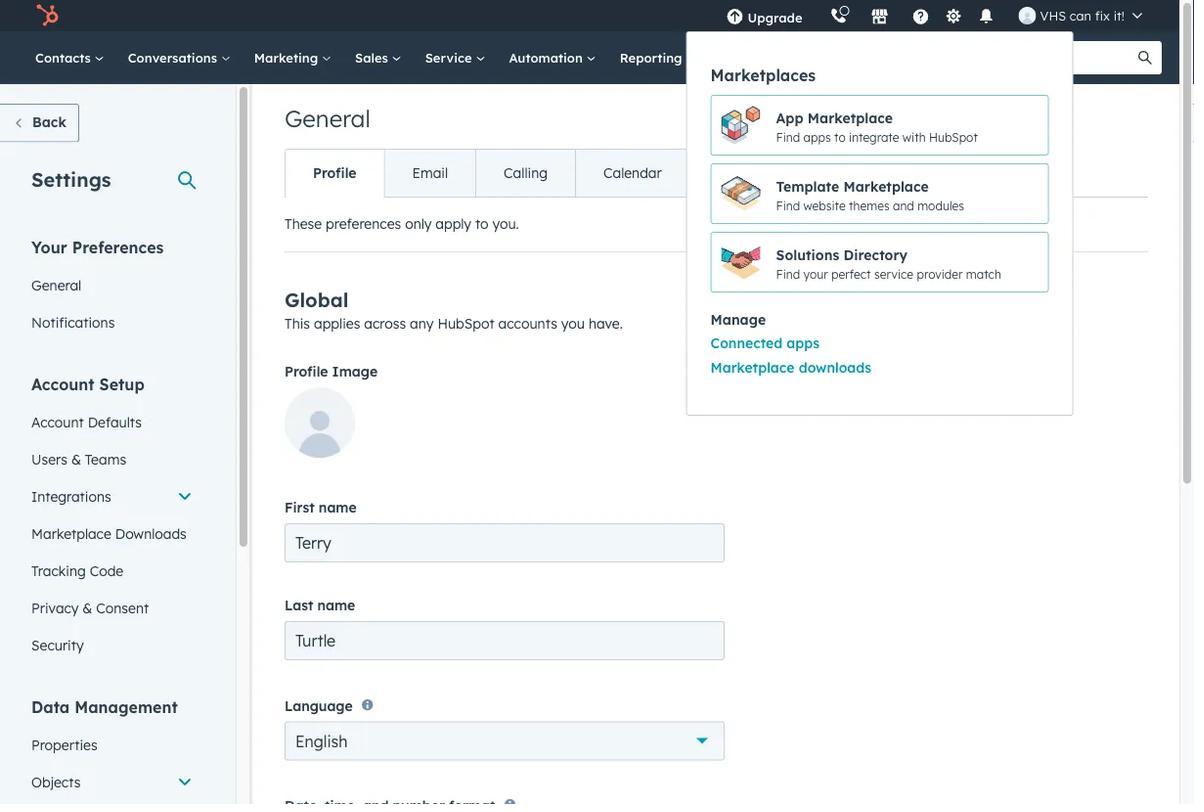 Task type: vqa. For each thing, say whether or not it's contained in the screenshot.
hubspot to the left
yes



Task type: locate. For each thing, give the bounding box(es) containing it.
upgrade image
[[726, 9, 744, 26]]

account
[[31, 374, 95, 394], [31, 413, 84, 430]]

calling link
[[476, 150, 575, 197]]

profile inside profile link
[[313, 164, 357, 181]]

1 find from the top
[[776, 129, 800, 144]]

themes
[[849, 198, 890, 213]]

users & teams
[[31, 451, 126, 468]]

defaults
[[88, 413, 142, 430]]

marketplaces menu item
[[686, 0, 1074, 416]]

to left integrate
[[834, 129, 846, 144]]

email link
[[384, 150, 476, 197]]

marketplace down connected
[[711, 359, 795, 376]]

security up website
[[809, 164, 861, 181]]

sales link
[[343, 31, 414, 84]]

code
[[90, 562, 123, 579]]

0 vertical spatial apps
[[804, 129, 831, 144]]

marketplaces menu
[[686, 0, 1156, 416], [686, 31, 1074, 416]]

0 vertical spatial security link
[[780, 150, 888, 197]]

your
[[804, 266, 828, 281]]

navigation
[[285, 149, 889, 198]]

integrations button
[[20, 478, 204, 515]]

data
[[31, 697, 70, 717]]

only
[[405, 215, 432, 232]]

to inside the app marketplace find apps to integrate with hubspot
[[834, 129, 846, 144]]

name right first
[[319, 499, 357, 516]]

find
[[776, 129, 800, 144], [776, 198, 800, 213], [776, 266, 800, 281]]

your preferences
[[31, 237, 164, 257]]

conversations
[[128, 49, 221, 66]]

fix
[[1095, 7, 1110, 23]]

calling icon button
[[822, 3, 856, 29]]

directory
[[844, 246, 908, 263]]

1 horizontal spatial &
[[82, 599, 92, 616]]

profile up preferences
[[313, 164, 357, 181]]

profile left image
[[285, 363, 328, 380]]

1 horizontal spatial hubspot
[[929, 129, 978, 144]]

to
[[834, 129, 846, 144], [475, 215, 489, 232]]

security inside account setup element
[[31, 636, 84, 654]]

security link up website
[[780, 150, 888, 197]]

marketplace
[[808, 109, 893, 126], [844, 178, 929, 195], [711, 359, 795, 376], [31, 525, 111, 542]]

find inside the app marketplace find apps to integrate with hubspot
[[776, 129, 800, 144]]

1 vertical spatial name
[[317, 597, 355, 614]]

1 vertical spatial find
[[776, 198, 800, 213]]

find for template marketplace
[[776, 198, 800, 213]]

objects button
[[20, 764, 204, 801]]

find down solutions
[[776, 266, 800, 281]]

1 vertical spatial account
[[31, 413, 84, 430]]

0 vertical spatial to
[[834, 129, 846, 144]]

apps down app
[[804, 129, 831, 144]]

general up profile link
[[285, 104, 371, 133]]

marketplaces
[[711, 66, 816, 85]]

0 vertical spatial name
[[319, 499, 357, 516]]

2 find from the top
[[776, 198, 800, 213]]

1 horizontal spatial general
[[285, 104, 371, 133]]

global this applies across any hubspot accounts you have.
[[285, 288, 623, 332]]

manage group
[[687, 332, 1073, 380]]

0 horizontal spatial general
[[31, 276, 81, 293]]

match
[[966, 266, 1002, 281]]

marketplace up themes
[[844, 178, 929, 195]]

apps inside manage connected apps marketplace downloads
[[787, 335, 820, 352]]

2 account from the top
[[31, 413, 84, 430]]

1 vertical spatial &
[[82, 599, 92, 616]]

solutions
[[776, 246, 840, 263]]

0 vertical spatial &
[[71, 451, 81, 468]]

manage connected apps marketplace downloads
[[711, 311, 872, 376]]

account setup
[[31, 374, 145, 394]]

security down privacy
[[31, 636, 84, 654]]

find inside template marketplace find website themes and modules
[[776, 198, 800, 213]]

teams
[[85, 451, 126, 468]]

1 vertical spatial general
[[31, 276, 81, 293]]

0 vertical spatial find
[[776, 129, 800, 144]]

1 vertical spatial hubspot
[[438, 315, 495, 332]]

profile link
[[286, 150, 384, 197]]

general inside your preferences element
[[31, 276, 81, 293]]

general down your
[[31, 276, 81, 293]]

marketplace down integrations
[[31, 525, 111, 542]]

your
[[31, 237, 67, 257]]

& right users
[[71, 451, 81, 468]]

app marketplace image
[[722, 106, 761, 145]]

0 horizontal spatial to
[[475, 215, 489, 232]]

integrations
[[31, 488, 111, 505]]

0 horizontal spatial &
[[71, 451, 81, 468]]

apps up marketplace downloads link on the right of page
[[787, 335, 820, 352]]

settings
[[31, 167, 111, 191]]

reporting
[[620, 49, 686, 66]]

2 vertical spatial find
[[776, 266, 800, 281]]

profile
[[313, 164, 357, 181], [285, 363, 328, 380]]

template marketplace find website themes and modules
[[776, 178, 965, 213]]

account inside account defaults "link"
[[31, 413, 84, 430]]

this
[[285, 315, 310, 332]]

to for apps
[[834, 129, 846, 144]]

hubspot right the any
[[438, 315, 495, 332]]

it!
[[1114, 7, 1125, 23]]

marketplaces group
[[687, 95, 1073, 293]]

users & teams link
[[20, 441, 204, 478]]

connected apps link
[[711, 335, 820, 352]]

first name
[[285, 499, 357, 516]]

calendar
[[604, 164, 662, 181]]

automation link
[[497, 31, 608, 84]]

name right last
[[317, 597, 355, 614]]

find inside solutions directory find your perfect service provider match
[[776, 266, 800, 281]]

First name text field
[[285, 523, 725, 563]]

1 vertical spatial profile
[[285, 363, 328, 380]]

asset marketplace image
[[722, 174, 761, 213]]

privacy
[[31, 599, 79, 616]]

to left you.
[[475, 215, 489, 232]]

consent
[[96, 599, 149, 616]]

profile for profile image
[[285, 363, 328, 380]]

menu item
[[816, 0, 820, 31]]

account up account defaults
[[31, 374, 95, 394]]

1 horizontal spatial security
[[809, 164, 861, 181]]

marketplace up integrate
[[808, 109, 893, 126]]

account for account defaults
[[31, 413, 84, 430]]

properties link
[[20, 726, 204, 764]]

3 find from the top
[[776, 266, 800, 281]]

0 horizontal spatial security link
[[20, 627, 204, 664]]

1 vertical spatial apps
[[787, 335, 820, 352]]

apps inside the app marketplace find apps to integrate with hubspot
[[804, 129, 831, 144]]

data management element
[[20, 696, 204, 804]]

1 vertical spatial security
[[31, 636, 84, 654]]

2 marketplaces menu from the top
[[686, 31, 1074, 416]]

image
[[332, 363, 378, 380]]

these preferences only apply to you.
[[285, 215, 519, 232]]

name
[[319, 499, 357, 516], [317, 597, 355, 614]]

find down template
[[776, 198, 800, 213]]

1 vertical spatial to
[[475, 215, 489, 232]]

tasks
[[718, 164, 753, 181]]

conversations link
[[116, 31, 242, 84]]

downloads
[[799, 359, 872, 376]]

hubspot
[[929, 129, 978, 144], [438, 315, 495, 332]]

1 account from the top
[[31, 374, 95, 394]]

0 vertical spatial account
[[31, 374, 95, 394]]

0 vertical spatial general
[[285, 104, 371, 133]]

0 vertical spatial security
[[809, 164, 861, 181]]

privacy & consent
[[31, 599, 149, 616]]

you.
[[493, 215, 519, 232]]

integrate
[[849, 129, 900, 144]]

0 horizontal spatial security
[[31, 636, 84, 654]]

0 horizontal spatial hubspot
[[438, 315, 495, 332]]

navigation containing profile
[[285, 149, 889, 198]]

hubspot right with at top right
[[929, 129, 978, 144]]

1 horizontal spatial security link
[[780, 150, 888, 197]]

find for solutions directory
[[776, 266, 800, 281]]

vhs can fix it! button
[[1007, 0, 1154, 31]]

0 vertical spatial profile
[[313, 164, 357, 181]]

manage
[[711, 311, 766, 328]]

security link down consent
[[20, 627, 204, 664]]

0 vertical spatial hubspot
[[929, 129, 978, 144]]

1 horizontal spatial to
[[834, 129, 846, 144]]

you
[[561, 315, 585, 332]]

find down app
[[776, 129, 800, 144]]

account up users
[[31, 413, 84, 430]]

tracking
[[31, 562, 86, 579]]

& right privacy
[[82, 599, 92, 616]]

first
[[285, 499, 315, 516]]

edit button
[[285, 387, 355, 465]]

accounts
[[499, 315, 558, 332]]

&
[[71, 451, 81, 468], [82, 599, 92, 616]]

help image
[[912, 9, 930, 26]]

security link
[[780, 150, 888, 197], [20, 627, 204, 664]]

last name
[[285, 597, 355, 614]]

can
[[1070, 7, 1092, 23]]

profile image
[[285, 363, 378, 380]]



Task type: describe. For each thing, give the bounding box(es) containing it.
notifications
[[31, 314, 115, 331]]

marketplace downloads link
[[20, 515, 204, 552]]

vhs
[[1041, 7, 1066, 23]]

marketplace inside the app marketplace find apps to integrate with hubspot
[[808, 109, 893, 126]]

account setup element
[[20, 373, 204, 664]]

calling
[[504, 164, 548, 181]]

across
[[364, 315, 406, 332]]

calling icon image
[[830, 8, 848, 25]]

name for last name
[[317, 597, 355, 614]]

profile for profile
[[313, 164, 357, 181]]

marketplace downloads link
[[711, 359, 872, 376]]

find for app marketplace
[[776, 129, 800, 144]]

general link
[[20, 267, 204, 304]]

to for apply
[[475, 215, 489, 232]]

downloads
[[115, 525, 187, 542]]

notifications image
[[978, 9, 996, 26]]

vhs can fix it!
[[1041, 7, 1125, 23]]

tracking code
[[31, 562, 123, 579]]

app marketplace find apps to integrate with hubspot
[[776, 109, 978, 144]]

settings image
[[945, 8, 963, 26]]

perfect
[[832, 266, 871, 281]]

your preferences element
[[20, 236, 204, 341]]

hubspot link
[[23, 4, 73, 27]]

any
[[410, 315, 434, 332]]

hubspot inside the app marketplace find apps to integrate with hubspot
[[929, 129, 978, 144]]

account for account setup
[[31, 374, 95, 394]]

terry turtle image
[[1019, 7, 1037, 24]]

search image
[[1139, 51, 1152, 65]]

have.
[[589, 315, 623, 332]]

privacy & consent link
[[20, 589, 204, 627]]

solutions directory find your perfect service provider match
[[776, 246, 1002, 281]]

marketing link
[[242, 31, 343, 84]]

settings link
[[942, 5, 966, 26]]

search button
[[1129, 41, 1162, 74]]

language
[[285, 697, 353, 714]]

data management
[[31, 697, 178, 717]]

marketplace inside template marketplace find website themes and modules
[[844, 178, 929, 195]]

sales
[[355, 49, 392, 66]]

apply
[[436, 215, 472, 232]]

provider
[[917, 266, 963, 281]]

hubspot inside global this applies across any hubspot accounts you have.
[[438, 315, 495, 332]]

service link
[[414, 31, 497, 84]]

back
[[32, 113, 66, 131]]

tasks link
[[689, 150, 780, 197]]

global
[[285, 288, 349, 312]]

users
[[31, 451, 67, 468]]

& for users
[[71, 451, 81, 468]]

1 marketplaces menu from the top
[[686, 0, 1156, 416]]

contacts
[[35, 49, 95, 66]]

preferences
[[72, 237, 164, 257]]

help button
[[905, 0, 938, 31]]

account defaults link
[[20, 404, 204, 441]]

english
[[295, 731, 348, 751]]

setup
[[99, 374, 145, 394]]

Search HubSpot search field
[[905, 41, 1145, 74]]

security for bottommost security link
[[31, 636, 84, 654]]

Last name text field
[[285, 621, 725, 660]]

marketplaces button
[[860, 0, 901, 31]]

tracking code link
[[20, 552, 204, 589]]

name for first name
[[319, 499, 357, 516]]

marketplace inside manage connected apps marketplace downloads
[[711, 359, 795, 376]]

website
[[804, 198, 846, 213]]

automation
[[509, 49, 587, 66]]

properties
[[31, 736, 97, 753]]

contacts link
[[23, 31, 116, 84]]

english button
[[285, 721, 725, 760]]

calendar link
[[575, 150, 689, 197]]

management
[[75, 697, 178, 717]]

account defaults
[[31, 413, 142, 430]]

connected
[[711, 335, 783, 352]]

and
[[893, 198, 915, 213]]

upgrade
[[748, 9, 803, 25]]

objects
[[31, 773, 81, 790]]

last
[[285, 597, 313, 614]]

hubspot image
[[35, 4, 59, 27]]

& for privacy
[[82, 599, 92, 616]]

email
[[412, 164, 448, 181]]

with
[[903, 129, 926, 144]]

service
[[425, 49, 476, 66]]

marketplace inside account setup element
[[31, 525, 111, 542]]

service
[[875, 266, 914, 281]]

app
[[776, 109, 804, 126]]

notifications link
[[20, 304, 204, 341]]

reporting link
[[608, 31, 708, 84]]

1 vertical spatial security link
[[20, 627, 204, 664]]

notifications button
[[970, 0, 1003, 31]]

security for the rightmost security link
[[809, 164, 861, 181]]

template
[[776, 178, 840, 195]]

marketplaces image
[[871, 9, 889, 26]]

preferences
[[326, 215, 401, 232]]

applies
[[314, 315, 360, 332]]

solutions directory image
[[722, 243, 761, 282]]

these
[[285, 215, 322, 232]]



